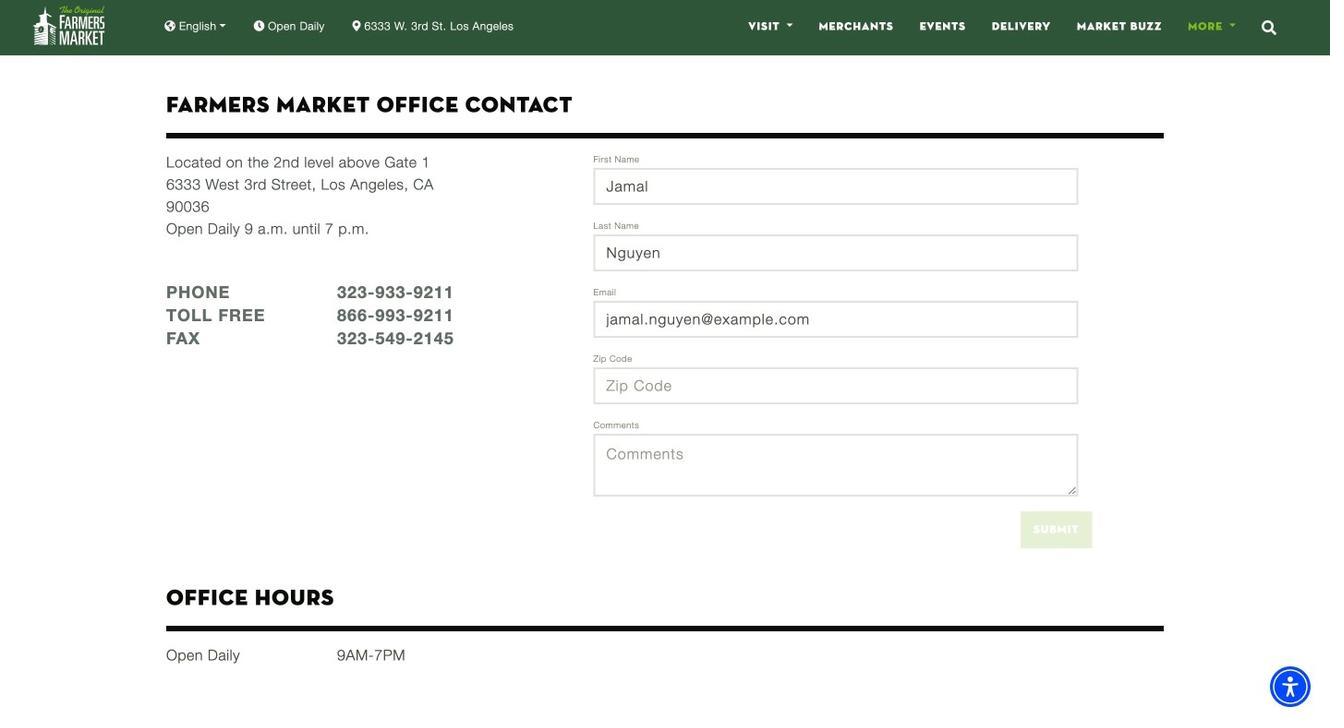 Task type: vqa. For each thing, say whether or not it's contained in the screenshot.
heading
no



Task type: describe. For each thing, give the bounding box(es) containing it.
globe americas image
[[164, 20, 176, 31]]

Comments text field
[[594, 434, 1079, 497]]

search image
[[1262, 20, 1277, 35]]

clock image
[[254, 20, 265, 31]]

Email email field
[[594, 301, 1079, 338]]



Task type: locate. For each thing, give the bounding box(es) containing it.
Zip Code text field
[[594, 368, 1079, 405]]

First Name text field
[[594, 168, 1079, 205]]

fmla home header logo clocktower image
[[33, 6, 105, 45]]

map marker alt image
[[353, 20, 361, 31]]

Last Name text field
[[594, 235, 1079, 272]]



